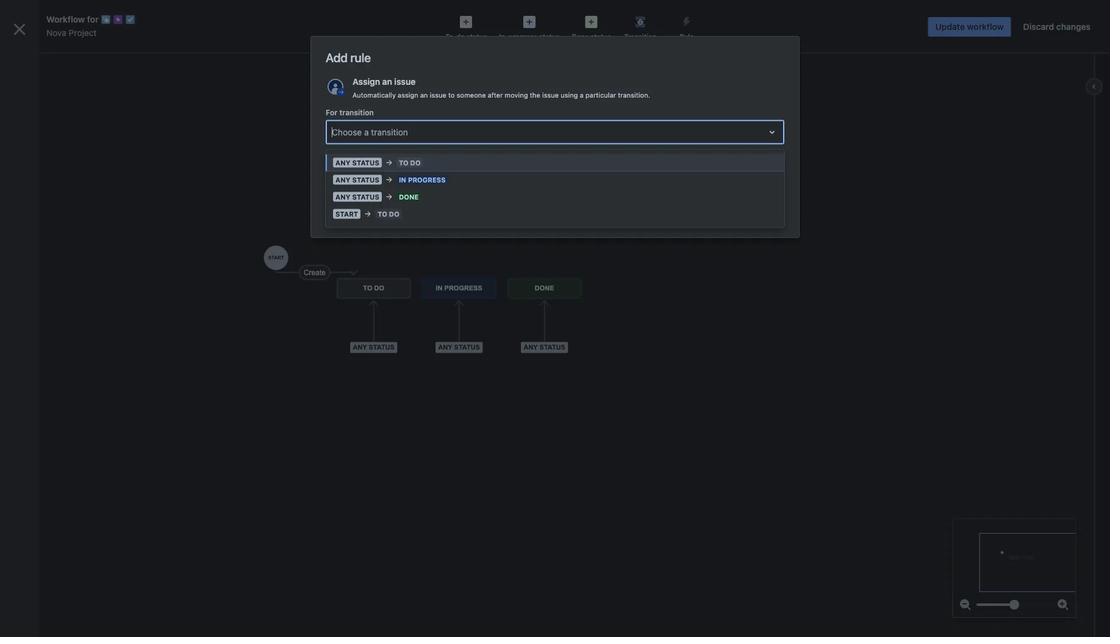 Task type: vqa. For each thing, say whether or not it's contained in the screenshot.


Task type: describe. For each thing, give the bounding box(es) containing it.
zoom in image
[[1057, 598, 1071, 612]]

add rule dialog
[[311, 37, 800, 237]]

you're on the free plan
[[15, 87, 97, 95]]

to-do status button
[[440, 12, 493, 42]]

Search field
[[879, 7, 1001, 27]]

3 any status from the top
[[336, 193, 380, 201]]

choose a transition
[[332, 127, 408, 137]]

update
[[936, 22, 966, 32]]

nova project
[[46, 28, 97, 38]]

particular
[[586, 91, 617, 99]]

2 vertical spatial project
[[32, 143, 60, 153]]

for
[[87, 14, 99, 24]]

to-do status
[[446, 33, 487, 41]]

done status
[[572, 33, 612, 41]]

assign to
[[326, 151, 359, 160]]

create banner
[[0, 0, 1111, 34]]

progress
[[509, 33, 538, 41]]

0 horizontal spatial the
[[50, 87, 62, 95]]

assign for an
[[353, 77, 380, 87]]

workflow
[[968, 22, 1004, 32]]

in-progress status button
[[493, 12, 566, 42]]

do for any status
[[411, 159, 421, 167]]

automatically
[[353, 91, 396, 99]]

to for start
[[378, 210, 388, 218]]

you're for you're on the free plan
[[15, 87, 38, 95]]

close workflow editor image
[[10, 20, 29, 39]]

to do for any status
[[399, 159, 421, 167]]

project inside the nova project software project
[[69, 66, 94, 75]]

in
[[399, 176, 407, 184]]

you're in the workflow viewfinder, use the arrow keys to move it element
[[954, 519, 1076, 593]]

Zoom level range field
[[977, 593, 1053, 617]]

done status button
[[566, 12, 618, 42]]

after
[[488, 91, 503, 99]]

1 horizontal spatial issue
[[430, 91, 447, 99]]

you're in a team-managed project
[[15, 595, 132, 603]]

issue types
[[17, 176, 64, 186]]

to-
[[446, 33, 457, 41]]

to for any status
[[399, 159, 409, 167]]

For transition text field
[[332, 126, 334, 138]]

0 horizontal spatial issue
[[395, 77, 416, 87]]

workflow
[[46, 14, 85, 24]]

0 horizontal spatial to
[[352, 151, 359, 160]]

status inside popup button
[[591, 33, 612, 41]]

choose
[[332, 127, 362, 137]]

0 horizontal spatial a
[[47, 595, 51, 603]]

on
[[40, 87, 49, 95]]

1 vertical spatial project
[[107, 595, 132, 603]]

nova project software project
[[37, 54, 94, 75]]

workflow for
[[46, 14, 99, 24]]

3 any from the top
[[336, 193, 351, 201]]

rule
[[351, 50, 371, 64]]

project settings
[[32, 143, 94, 153]]

1 vertical spatial transition
[[371, 127, 408, 137]]

for transition
[[326, 108, 374, 117]]

to inside assign an issue automatically assign an issue to someone after moving the issue using a particular transition.
[[449, 91, 455, 99]]

team-
[[53, 595, 74, 603]]

any for to
[[336, 159, 351, 167]]

settings
[[62, 143, 94, 153]]

status inside popup button
[[467, 33, 487, 41]]

nova project link
[[46, 26, 97, 40]]

issue types group
[[5, 166, 142, 323]]

using
[[561, 91, 578, 99]]

2 horizontal spatial issue
[[543, 91, 559, 99]]

1 horizontal spatial an
[[421, 91, 428, 99]]

progress
[[408, 176, 446, 184]]

done for done
[[399, 193, 419, 201]]

in-
[[499, 33, 509, 41]]



Task type: locate. For each thing, give the bounding box(es) containing it.
0 vertical spatial project
[[69, 28, 97, 38]]

assign down for transition "text box"
[[326, 151, 350, 160]]

someone
[[457, 91, 486, 99]]

to up in
[[399, 159, 409, 167]]

any status down assign to
[[336, 176, 380, 184]]

0 vertical spatial assign
[[353, 77, 380, 87]]

status left transition
[[591, 33, 612, 41]]

transition button
[[618, 12, 664, 42]]

transition.
[[618, 91, 651, 99]]

assign
[[353, 77, 380, 87], [326, 151, 350, 160]]

nova down workflow
[[46, 28, 66, 38]]

in progress
[[399, 176, 446, 184]]

upgrade button
[[15, 103, 81, 122]]

0 vertical spatial done
[[572, 33, 589, 41]]

1 vertical spatial assign
[[326, 151, 350, 160]]

project inside 'link'
[[69, 28, 97, 38]]

managed
[[74, 595, 105, 603]]

0 horizontal spatial done
[[399, 193, 419, 201]]

do for start
[[389, 210, 400, 218]]

nova for nova project software project
[[37, 54, 57, 64]]

1 horizontal spatial to
[[399, 159, 409, 167]]

done right in-progress status
[[572, 33, 589, 41]]

issue
[[17, 176, 39, 186]]

transition up 'choose'
[[340, 108, 374, 117]]

software
[[37, 66, 67, 75]]

status
[[467, 33, 487, 41], [540, 33, 560, 41], [591, 33, 612, 41], [352, 159, 380, 167], [352, 176, 380, 184], [352, 193, 380, 201]]

you're left on
[[15, 87, 38, 95]]

2 vertical spatial any
[[336, 193, 351, 201]]

1 horizontal spatial the
[[530, 91, 541, 99]]

project left settings
[[32, 143, 60, 153]]

project up software at top left
[[59, 54, 89, 64]]

1 vertical spatial do
[[389, 210, 400, 218]]

status up start
[[352, 193, 380, 201]]

0 vertical spatial transition
[[340, 108, 374, 117]]

assign an issue automatically assign an issue to someone after moving the issue using a particular transition.
[[353, 77, 651, 99]]

discard
[[1024, 22, 1055, 32]]

any down 'choose'
[[336, 159, 351, 167]]

for transition element
[[326, 120, 785, 144]]

transition
[[625, 33, 657, 41]]

2 horizontal spatial a
[[580, 91, 584, 99]]

to do up in
[[399, 159, 421, 167]]

project for nova project software project
[[59, 54, 89, 64]]

0 horizontal spatial assign
[[326, 151, 350, 160]]

0 vertical spatial any status
[[336, 159, 380, 167]]

1 you're from the top
[[15, 87, 38, 95]]

a right 'choose'
[[364, 127, 369, 137]]

nova
[[46, 28, 66, 38], [37, 54, 57, 64]]

2 vertical spatial any status
[[336, 193, 380, 201]]

1 vertical spatial to
[[352, 151, 359, 160]]

2 any status from the top
[[336, 176, 380, 184]]

1 horizontal spatial do
[[411, 159, 421, 167]]

0 vertical spatial an
[[382, 77, 392, 87]]

0 vertical spatial to
[[399, 159, 409, 167]]

moving
[[505, 91, 528, 99]]

open image
[[765, 125, 780, 139]]

nova up software at top left
[[37, 54, 57, 64]]

discard changes
[[1024, 22, 1091, 32]]

0 vertical spatial you're
[[15, 87, 38, 95]]

assign for to
[[326, 151, 350, 160]]

the right moving
[[530, 91, 541, 99]]

project
[[69, 28, 97, 38], [59, 54, 89, 64], [32, 143, 60, 153]]

1 horizontal spatial assign
[[353, 77, 380, 87]]

project
[[69, 66, 94, 75], [107, 595, 132, 603]]

1 horizontal spatial a
[[364, 127, 369, 137]]

you're
[[15, 87, 38, 95], [15, 595, 37, 603]]

any
[[336, 159, 351, 167], [336, 176, 351, 184], [336, 193, 351, 201]]

2 any from the top
[[336, 176, 351, 184]]

2 you're from the top
[[15, 595, 37, 603]]

1 any from the top
[[336, 159, 351, 167]]

in
[[39, 595, 45, 603]]

to do for start
[[378, 210, 400, 218]]

1 horizontal spatial to
[[449, 91, 455, 99]]

1 vertical spatial to do
[[378, 210, 400, 218]]

2 vertical spatial a
[[47, 595, 51, 603]]

issue up assign
[[395, 77, 416, 87]]

create button
[[445, 7, 486, 27]]

0 horizontal spatial to
[[378, 210, 388, 218]]

to
[[449, 91, 455, 99], [352, 151, 359, 160]]

an right assign
[[421, 91, 428, 99]]

any status
[[336, 159, 380, 167], [336, 176, 380, 184], [336, 193, 380, 201]]

do
[[411, 159, 421, 167], [389, 210, 400, 218]]

the inside assign an issue automatically assign an issue to someone after moving the issue using a particular transition.
[[530, 91, 541, 99]]

1 vertical spatial nova
[[37, 54, 57, 64]]

project inside the nova project software project
[[59, 54, 89, 64]]

an
[[382, 77, 392, 87], [421, 91, 428, 99]]

dialog containing workflow for
[[0, 0, 1111, 637]]

a inside assign an issue automatically assign an issue to someone after moving the issue using a particular transition.
[[580, 91, 584, 99]]

1 vertical spatial any status
[[336, 176, 380, 184]]

in-progress status
[[499, 33, 560, 41]]

0 vertical spatial any
[[336, 159, 351, 167]]

issue right assign
[[430, 91, 447, 99]]

1 vertical spatial project
[[59, 54, 89, 64]]

status down assign to
[[352, 176, 380, 184]]

the right on
[[50, 87, 62, 95]]

you're for you're in a team-managed project
[[15, 595, 37, 603]]

done
[[572, 33, 589, 41], [399, 193, 419, 201]]

a right using
[[580, 91, 584, 99]]

1 vertical spatial an
[[421, 91, 428, 99]]

1 horizontal spatial done
[[572, 33, 589, 41]]

the
[[50, 87, 62, 95], [530, 91, 541, 99]]

plan
[[82, 87, 97, 95]]

status inside popup button
[[540, 33, 560, 41]]

assign inside assign an issue automatically assign an issue to someone after moving the issue using a particular transition.
[[353, 77, 380, 87]]

project settings link
[[5, 136, 142, 161]]

status right do
[[467, 33, 487, 41]]

1 vertical spatial a
[[364, 127, 369, 137]]

1 any status from the top
[[336, 159, 380, 167]]

done for done status
[[572, 33, 589, 41]]

project up plan
[[69, 66, 94, 75]]

to
[[399, 159, 409, 167], [378, 210, 388, 218]]

project right managed
[[107, 595, 132, 603]]

project down for
[[69, 28, 97, 38]]

nova for nova project
[[46, 28, 66, 38]]

any status up start
[[336, 193, 380, 201]]

update workflow button
[[929, 17, 1012, 37]]

0 vertical spatial to
[[449, 91, 455, 99]]

any status for in
[[336, 176, 380, 184]]

project for nova project
[[69, 28, 97, 38]]

add
[[326, 50, 348, 64]]

discard changes button
[[1017, 17, 1099, 37]]

nova inside the nova project software project
[[37, 54, 57, 64]]

0 vertical spatial project
[[69, 66, 94, 75]]

0 horizontal spatial project
[[69, 66, 94, 75]]

zoom out image
[[959, 598, 974, 612]]

status right progress
[[540, 33, 560, 41]]

0 vertical spatial do
[[411, 159, 421, 167]]

1 vertical spatial any
[[336, 176, 351, 184]]

to right start
[[378, 210, 388, 218]]

any status down 'choose'
[[336, 159, 380, 167]]

for
[[326, 108, 338, 117]]

1 vertical spatial to
[[378, 210, 388, 218]]

create
[[452, 12, 479, 22]]

primary element
[[7, 0, 879, 34]]

do up in progress
[[411, 159, 421, 167]]

0 vertical spatial to do
[[399, 159, 421, 167]]

types
[[41, 176, 64, 186]]

assign
[[398, 91, 419, 99]]

to left someone
[[449, 91, 455, 99]]

0 vertical spatial a
[[580, 91, 584, 99]]

changes
[[1057, 22, 1091, 32]]

to do down in
[[378, 210, 400, 218]]

to down 'choose'
[[352, 151, 359, 160]]

1 horizontal spatial project
[[107, 595, 132, 603]]

nova inside 'link'
[[46, 28, 66, 38]]

upgrade
[[35, 108, 71, 117]]

transition down automatically
[[371, 127, 408, 137]]

do
[[457, 33, 465, 41]]

a
[[580, 91, 584, 99], [364, 127, 369, 137], [47, 595, 51, 603]]

any up start
[[336, 193, 351, 201]]

a right in
[[47, 595, 51, 603]]

rule
[[680, 33, 694, 41]]

any down assign to
[[336, 176, 351, 184]]

issue left using
[[543, 91, 559, 99]]

assign up automatically
[[353, 77, 380, 87]]

0 horizontal spatial do
[[389, 210, 400, 218]]

any for in
[[336, 176, 351, 184]]

rule button
[[664, 12, 710, 42]]

you're left in
[[15, 595, 37, 603]]

transition
[[340, 108, 374, 117], [371, 127, 408, 137]]

free
[[64, 87, 80, 95]]

status down choose a transition
[[352, 159, 380, 167]]

issue
[[395, 77, 416, 87], [430, 91, 447, 99], [543, 91, 559, 99]]

dialog
[[0, 0, 1111, 637]]

any status for to
[[336, 159, 380, 167]]

1 vertical spatial done
[[399, 193, 419, 201]]

done down in
[[399, 193, 419, 201]]

start
[[336, 210, 358, 218]]

jira software image
[[32, 9, 114, 24], [32, 9, 114, 24]]

add rule
[[326, 50, 371, 64]]

done inside popup button
[[572, 33, 589, 41]]

to do
[[399, 159, 421, 167], [378, 210, 400, 218]]

1 vertical spatial you're
[[15, 595, 37, 603]]

do down in
[[389, 210, 400, 218]]

update workflow
[[936, 22, 1004, 32]]

an up automatically
[[382, 77, 392, 87]]

0 vertical spatial nova
[[46, 28, 66, 38]]

0 horizontal spatial an
[[382, 77, 392, 87]]



